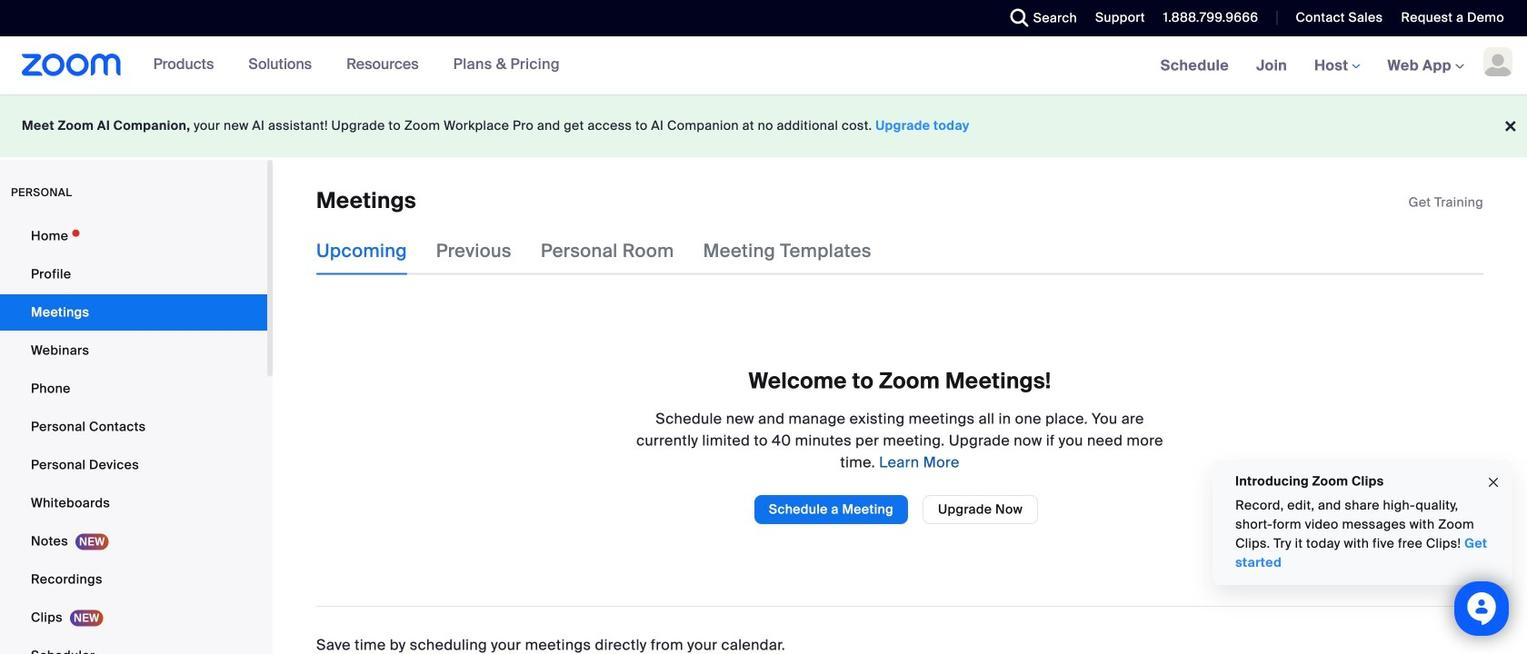 Task type: vqa. For each thing, say whether or not it's contained in the screenshot.
banner
yes



Task type: locate. For each thing, give the bounding box(es) containing it.
banner
[[0, 36, 1528, 96]]

footer
[[0, 95, 1528, 157]]

zoom logo image
[[22, 54, 121, 76]]

profile picture image
[[1484, 47, 1513, 76]]

application
[[1409, 194, 1484, 212]]



Task type: describe. For each thing, give the bounding box(es) containing it.
tabs of meeting tab list
[[316, 228, 901, 275]]

personal menu menu
[[0, 218, 267, 655]]

product information navigation
[[140, 36, 574, 95]]

meetings navigation
[[1147, 36, 1528, 96]]

close image
[[1487, 473, 1501, 493]]



